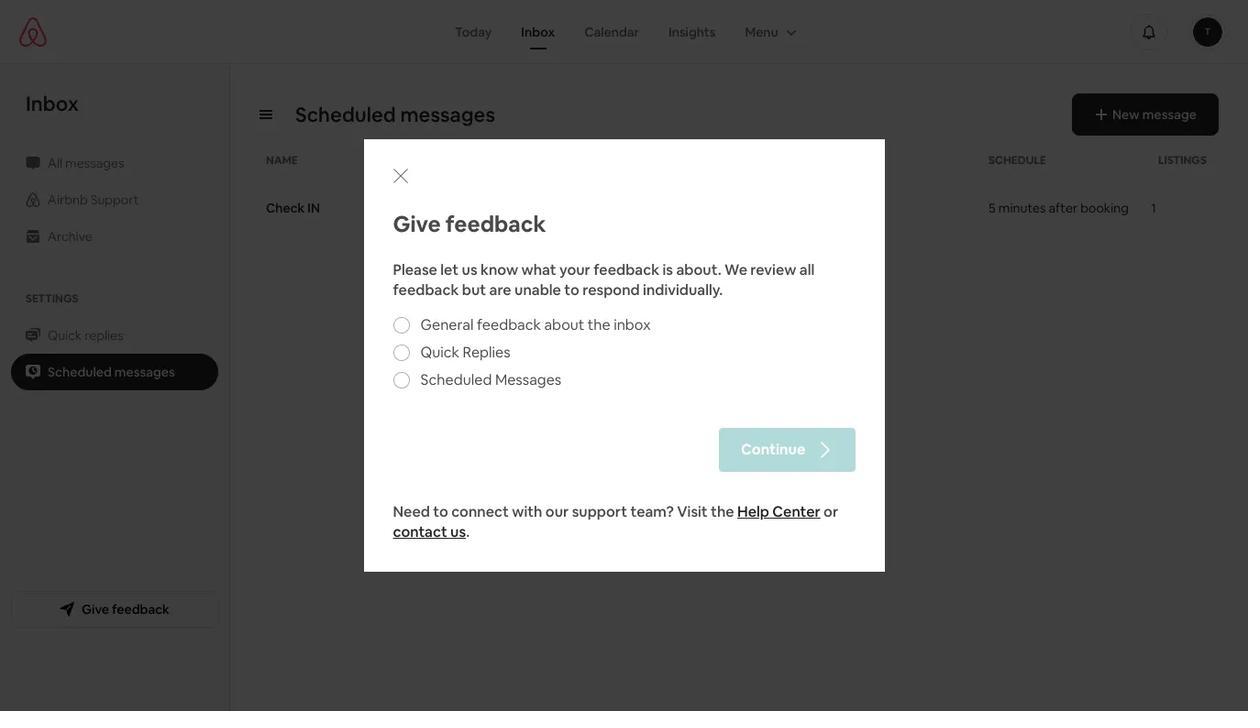 Task type: vqa. For each thing, say whether or not it's contained in the screenshot.
the rightmost DESK
no



Task type: describe. For each thing, give the bounding box(es) containing it.
but
[[462, 280, 486, 300]]

quick replies
[[48, 327, 124, 344]]

we
[[725, 260, 748, 279]]

feedback inside button
[[112, 601, 170, 618]]

help center link
[[738, 502, 821, 522]]

please
[[393, 260, 437, 279]]

check
[[266, 200, 305, 217]]

review
[[751, 260, 797, 279]]

give feedback inside button
[[82, 601, 170, 618]]

scheduled messages button
[[11, 354, 218, 391]]

0 vertical spatial the
[[588, 315, 611, 334]]

messages for all messages button
[[65, 155, 124, 172]]

0 vertical spatial give
[[393, 210, 441, 238]]

your
[[560, 260, 591, 279]]

hi, check in here:
[[431, 200, 530, 217]]

quick for quick replies
[[421, 343, 460, 362]]

1 horizontal spatial scheduled
[[295, 102, 396, 128]]

support
[[572, 502, 628, 522]]

insights
[[669, 23, 716, 40]]

calendar link
[[570, 14, 654, 49]]

scheduled messages inside button
[[48, 364, 175, 381]]

scheduled inside button
[[48, 364, 112, 381]]

to inside please let us know what your feedback is about. we review all feedback but are unable to respond individually.
[[564, 280, 580, 300]]

settings
[[26, 292, 78, 306]]

after
[[1049, 200, 1078, 217]]

today link
[[441, 14, 507, 49]]

visit
[[677, 502, 708, 522]]

1 horizontal spatial inbox
[[521, 23, 555, 40]]

the inside the need to connect with our support team? visit the help center or contact us .
[[711, 502, 734, 522]]

all messages button
[[11, 145, 218, 182]]

.
[[466, 522, 470, 542]]

0 vertical spatial give feedback
[[393, 210, 546, 238]]

replies
[[85, 327, 124, 344]]

1
[[1151, 200, 1157, 217]]

quick replies
[[421, 343, 511, 362]]

or
[[824, 502, 839, 522]]

team?
[[631, 502, 674, 522]]

all
[[800, 260, 815, 279]]

today
[[455, 23, 492, 40]]

calendar
[[585, 23, 639, 40]]

to inside the need to connect with our support team? visit the help center or contact us .
[[433, 502, 448, 522]]

individually.
[[643, 280, 723, 300]]

quick replies button
[[11, 317, 218, 354]]

need to connect with our support team? visit the help center or contact us .
[[393, 502, 839, 542]]

check in
[[266, 200, 320, 217]]

our
[[546, 502, 569, 522]]

us inside please let us know what your feedback is about. we review all feedback but are unable to respond individually.
[[462, 260, 478, 279]]

1 vertical spatial inbox
[[26, 91, 79, 117]]

all
[[48, 155, 62, 172]]

5 minutes after booking
[[989, 200, 1129, 217]]

insights link
[[654, 14, 731, 49]]



Task type: locate. For each thing, give the bounding box(es) containing it.
0 horizontal spatial give feedback
[[82, 601, 170, 618]]

1 vertical spatial give feedback
[[82, 601, 170, 618]]

1 horizontal spatial scheduled messages
[[295, 102, 495, 128]]

inbox link
[[507, 14, 570, 49]]

0 horizontal spatial give
[[82, 601, 109, 618]]

connect
[[452, 502, 509, 522]]

replies
[[463, 343, 511, 362]]

about.
[[676, 260, 722, 279]]

give feedback button
[[11, 591, 218, 628]]

1 horizontal spatial the
[[711, 502, 734, 522]]

feedback
[[446, 210, 546, 238], [594, 260, 660, 279], [393, 280, 459, 300], [477, 315, 541, 334], [112, 601, 170, 618]]

scheduled messages
[[421, 370, 562, 389]]

airbnb support
[[48, 192, 139, 208]]

us inside the need to connect with our support team? visit the help center or contact us .
[[451, 522, 466, 542]]

group
[[731, 14, 808, 49]]

inbox right the today
[[521, 23, 555, 40]]

1 vertical spatial messages
[[65, 155, 124, 172]]

1 vertical spatial to
[[433, 502, 448, 522]]

messages
[[495, 370, 562, 389]]

quick down general
[[421, 343, 460, 362]]

unable
[[515, 280, 561, 300]]

archive
[[48, 228, 92, 245]]

is
[[663, 260, 673, 279]]

general feedback about the inbox
[[421, 315, 651, 334]]

us right "let"
[[462, 260, 478, 279]]

messages down the today
[[400, 102, 495, 128]]

us
[[462, 260, 478, 279], [451, 522, 466, 542]]

quick down settings
[[48, 327, 82, 344]]

name
[[266, 153, 298, 168]]

airbnb
[[48, 192, 88, 208]]

in
[[308, 200, 320, 217]]

let
[[441, 260, 459, 279]]

0 horizontal spatial the
[[588, 315, 611, 334]]

0 horizontal spatial to
[[433, 502, 448, 522]]

booking
[[1081, 200, 1129, 217]]

give feedback
[[393, 210, 546, 238], [82, 601, 170, 618]]

0 vertical spatial to
[[564, 280, 580, 300]]

the
[[588, 315, 611, 334], [711, 502, 734, 522]]

inbox up all
[[26, 91, 79, 117]]

archive button
[[11, 218, 218, 255]]

2 vertical spatial messages
[[114, 364, 175, 381]]

all messages
[[48, 155, 124, 172]]

1 horizontal spatial give feedback
[[393, 210, 546, 238]]

messages inside all messages button
[[65, 155, 124, 172]]

check
[[449, 200, 485, 217]]

airbnb support button
[[11, 182, 218, 218]]

with
[[512, 502, 543, 522]]

0 horizontal spatial inbox
[[26, 91, 79, 117]]

respond
[[583, 280, 640, 300]]

continue
[[741, 440, 806, 459]]

1 horizontal spatial quick
[[421, 343, 460, 362]]

us down connect
[[451, 522, 466, 542]]

please let us know what your feedback is about. we review all feedback but are unable to respond individually.
[[393, 260, 815, 300]]

are
[[489, 280, 512, 300]]

know
[[481, 260, 518, 279]]

contact
[[393, 522, 447, 542]]

inbox
[[614, 315, 651, 334]]

messages for scheduled messages button
[[114, 364, 175, 381]]

scheduled
[[295, 102, 396, 128], [48, 364, 112, 381], [421, 370, 492, 389]]

about
[[544, 315, 585, 334]]

need
[[393, 502, 430, 522]]

scheduled messages
[[295, 102, 495, 128], [48, 364, 175, 381]]

0 vertical spatial us
[[462, 260, 478, 279]]

here:
[[500, 200, 530, 217]]

minutes
[[999, 200, 1046, 217]]

inbox
[[521, 23, 555, 40], [26, 91, 79, 117]]

1 horizontal spatial to
[[564, 280, 580, 300]]

0 horizontal spatial scheduled messages
[[48, 364, 175, 381]]

1 vertical spatial scheduled messages
[[48, 364, 175, 381]]

messages down quick replies button
[[114, 364, 175, 381]]

help
[[738, 502, 770, 522]]

0 vertical spatial inbox
[[521, 23, 555, 40]]

listings
[[1159, 153, 1207, 168]]

1 vertical spatial give
[[82, 601, 109, 618]]

what
[[522, 260, 556, 279]]

1 vertical spatial the
[[711, 502, 734, 522]]

quick for quick replies
[[48, 327, 82, 344]]

general
[[421, 315, 474, 334]]

0 vertical spatial messages
[[400, 102, 495, 128]]

0 vertical spatial scheduled messages
[[295, 102, 495, 128]]

quick
[[48, 327, 82, 344], [421, 343, 460, 362]]

contact us link
[[393, 522, 466, 542]]

messages up airbnb support
[[65, 155, 124, 172]]

give inside button
[[82, 601, 109, 618]]

hi,
[[431, 200, 446, 217]]

to up contact us link
[[433, 502, 448, 522]]

messages
[[400, 102, 495, 128], [65, 155, 124, 172], [114, 364, 175, 381]]

continue button
[[719, 428, 855, 472]]

support
[[91, 192, 139, 208]]

in
[[487, 200, 498, 217]]

give
[[393, 210, 441, 238], [82, 601, 109, 618]]

quick inside button
[[48, 327, 82, 344]]

schedule
[[989, 153, 1047, 168]]

1 horizontal spatial give
[[393, 210, 441, 238]]

0 horizontal spatial scheduled
[[48, 364, 112, 381]]

to down the 'your'
[[564, 280, 580, 300]]

the right visit
[[711, 502, 734, 522]]

center
[[773, 502, 821, 522]]

1 vertical spatial us
[[451, 522, 466, 542]]

0 horizontal spatial quick
[[48, 327, 82, 344]]

messages inside scheduled messages button
[[114, 364, 175, 381]]

to
[[564, 280, 580, 300], [433, 502, 448, 522]]

the left inbox
[[588, 315, 611, 334]]

2 horizontal spatial scheduled
[[421, 370, 492, 389]]

5
[[989, 200, 996, 217]]



